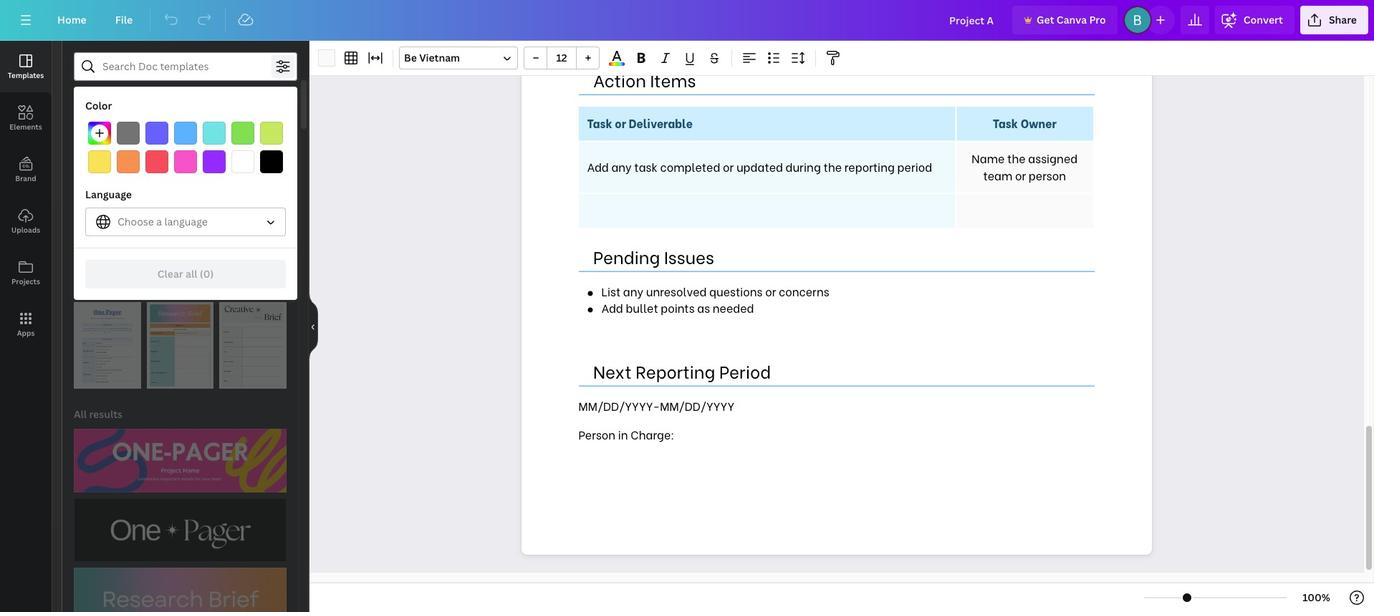 Task type: locate. For each thing, give the bounding box(es) containing it.
concerns
[[779, 283, 829, 300]]

black image
[[260, 150, 283, 173], [260, 150, 283, 173]]

as
[[697, 299, 710, 316]]

needed
[[713, 299, 754, 316]]

all
[[186, 267, 197, 281], [276, 282, 287, 294]]

list any unresolved questions or concerns add bullet points as needed
[[601, 283, 829, 316]]

uploads
[[11, 225, 40, 235]]

bullet
[[626, 299, 658, 316]]

research brief docs banner in orange teal pink soft pastels style image
[[74, 568, 287, 613]]

all for clear
[[186, 267, 197, 281]]

in
[[618, 426, 628, 442]]

share
[[1329, 13, 1357, 27]]

turquoise blue image
[[203, 122, 226, 145], [203, 122, 226, 145]]

Pink button
[[174, 150, 197, 173]]

project plan professional doc in yellow black friendly corporate style image
[[74, 158, 154, 262]]

elements
[[10, 122, 42, 132]]

one pager
[[266, 97, 315, 110]]

Royal blue button
[[145, 122, 168, 145]]

#737373 button
[[117, 122, 140, 145]]

color range image
[[609, 62, 625, 66]]

doc templates
[[74, 280, 145, 294]]

templates
[[96, 280, 145, 294]]

doc templates button
[[72, 273, 146, 302]]

pager
[[288, 97, 315, 110]]

all
[[74, 407, 87, 421]]

all inside button
[[186, 267, 197, 281]]

hide image
[[309, 292, 318, 361]]

list
[[601, 283, 621, 300]]

none text field containing list any unresolved questions or concerns
[[521, 0, 1152, 555]]

uploads button
[[0, 196, 52, 247]]

brand button
[[0, 144, 52, 196]]

all for see
[[276, 282, 287, 294]]

language
[[164, 215, 208, 229]]

all inside "button"
[[276, 282, 287, 294]]

all results
[[74, 407, 122, 421]]

see
[[259, 282, 274, 294]]

1 vertical spatial all
[[276, 282, 287, 294]]

charge:
[[631, 426, 674, 442]]

be
[[404, 51, 417, 64]]

coral red image
[[145, 150, 168, 173]]

0 vertical spatial all
[[186, 267, 197, 281]]

group
[[524, 47, 600, 69]]

Design title text field
[[938, 6, 1007, 34]]

Grass green button
[[231, 122, 254, 145]]

file button
[[104, 6, 144, 34]]

projects button
[[0, 247, 52, 299]]

1 horizontal spatial all
[[276, 282, 287, 294]]

Yellow button
[[88, 150, 111, 173]]

orange image
[[117, 150, 140, 173], [117, 150, 140, 173]]

choose a language
[[117, 215, 208, 229]]

results
[[89, 407, 122, 421]]

brand
[[15, 173, 36, 183]]

#737373 image
[[117, 122, 140, 145]]

one pager doc in black and white blue light blue classic professional style image
[[74, 302, 141, 389]]

all left the (0)
[[186, 267, 197, 281]]

light blue image
[[174, 122, 197, 145], [174, 122, 197, 145]]

home
[[57, 13, 87, 27]]

100%
[[1303, 591, 1330, 605]]

purple image
[[203, 150, 226, 173]]

0 horizontal spatial all
[[186, 267, 197, 281]]

main menu bar
[[0, 0, 1374, 41]]

doc
[[74, 280, 93, 294]]

grass green image
[[231, 122, 254, 145], [231, 122, 254, 145]]

or
[[765, 283, 776, 300]]

one
[[266, 97, 285, 110]]

be vietnam
[[404, 51, 460, 64]]

elements button
[[0, 92, 52, 144]]

share button
[[1300, 6, 1368, 34]]

planner button
[[74, 90, 130, 118]]

templates
[[8, 70, 44, 80]]

pink image
[[174, 150, 197, 173], [174, 150, 197, 173]]

None text field
[[521, 0, 1152, 555]]

vietnam
[[419, 51, 460, 64]]

planner
[[83, 97, 121, 110]]

pro
[[1089, 13, 1106, 27]]

all right see
[[276, 282, 287, 294]]

add a new color image
[[88, 122, 111, 145]]

creative brief doc in black and white grey editorial style image
[[219, 302, 287, 389]]

(0)
[[200, 267, 214, 281]]

#fafafa image
[[318, 49, 335, 67]]



Task type: describe. For each thing, give the bounding box(es) containing it.
used
[[119, 137, 143, 150]]

Black button
[[260, 150, 283, 173]]

Orange button
[[117, 150, 140, 173]]

yellow image
[[88, 150, 111, 173]]

clear all (0) button
[[85, 260, 286, 289]]

questions
[[709, 283, 763, 300]]

any
[[623, 283, 643, 300]]

Search Doc templates search field
[[102, 53, 269, 80]]

points
[[661, 299, 695, 316]]

see all button
[[258, 273, 288, 302]]

royal blue image
[[145, 122, 168, 145]]

white image
[[231, 150, 254, 173]]

lime image
[[260, 122, 283, 145]]

Language button
[[85, 208, 286, 236]]

get canva pro
[[1037, 13, 1106, 27]]

see all
[[259, 282, 287, 294]]

get
[[1037, 13, 1054, 27]]

color option group
[[85, 119, 286, 176]]

add
[[601, 299, 623, 316]]

mm/dd/yyyy-mm/dd/yyyy
[[579, 398, 734, 414]]

Lime button
[[260, 122, 283, 145]]

#737373 image
[[117, 122, 140, 145]]

one pager button
[[256, 90, 325, 118]]

project overview/one-pager professional docs banner in pink dark blue yellow playful abstract style image
[[74, 429, 287, 493]]

Turquoise blue button
[[203, 122, 226, 145]]

lime image
[[260, 122, 283, 145]]

file
[[115, 13, 133, 27]]

yellow image
[[88, 150, 111, 173]]

clear all (0)
[[157, 267, 214, 281]]

unresolved
[[646, 283, 707, 300]]

color
[[85, 99, 112, 112]]

Light blue button
[[174, 122, 197, 145]]

coral red image
[[145, 150, 168, 173]]

canva
[[1057, 13, 1087, 27]]

project overview/one-pager professional docs banner in black white sleek monochrome style image
[[74, 499, 287, 562]]

mm/dd/yyyy-
[[579, 398, 660, 414]]

white image
[[231, 150, 254, 173]]

recently
[[74, 137, 117, 150]]

be vietnam button
[[399, 47, 518, 69]]

Purple button
[[203, 150, 226, 173]]

apps
[[17, 328, 35, 338]]

– – number field
[[552, 51, 572, 64]]

person
[[579, 426, 615, 442]]

add a new color image
[[88, 122, 111, 145]]

language
[[85, 188, 132, 201]]

choose
[[117, 215, 154, 229]]

get canva pro button
[[1012, 6, 1117, 34]]

person in charge:
[[579, 426, 677, 442]]

templates button
[[0, 41, 52, 92]]

royal blue image
[[145, 122, 168, 145]]

White button
[[231, 150, 254, 173]]

purple image
[[203, 150, 226, 173]]

a
[[156, 215, 162, 229]]

recently used
[[74, 137, 143, 150]]

research brief doc in orange teal pink soft pastels style image
[[147, 302, 214, 389]]

home link
[[46, 6, 98, 34]]

Coral red button
[[145, 150, 168, 173]]

100% button
[[1293, 587, 1340, 610]]

convert
[[1244, 13, 1283, 27]]

clear
[[157, 267, 183, 281]]

mm/dd/yyyy
[[660, 398, 734, 414]]

projects
[[11, 277, 40, 287]]

side panel tab list
[[0, 41, 52, 350]]

apps button
[[0, 299, 52, 350]]

convert button
[[1215, 6, 1294, 34]]



Task type: vqa. For each thing, say whether or not it's contained in the screenshot.
The An Image Of Three People Talking Around A Laptop, Which Has Canva Open
no



